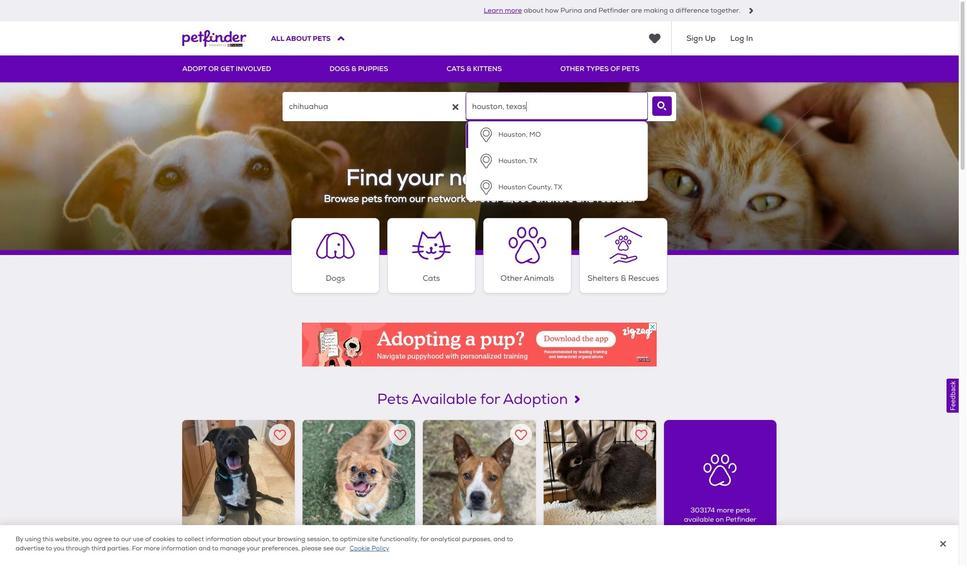 Task type: locate. For each thing, give the bounding box(es) containing it.
favorite gunter image
[[274, 429, 286, 441]]

primary element
[[182, 56, 777, 82]]

trooper, adoptable, adult male mixed breed, in naples, fl. image
[[423, 420, 536, 533]]

gunter, adoptable, senior male mixed breed, in naples, fl. image
[[182, 420, 295, 533]]

favorite snickers image
[[636, 429, 648, 441]]

favorite bowser image
[[395, 429, 407, 441]]

location search suggestions list box
[[466, 121, 648, 201]]

petfinder logo image
[[182, 21, 247, 56]]

favorite trooper image
[[515, 429, 527, 441]]

privacy alert dialog
[[0, 526, 959, 566]]



Task type: vqa. For each thing, say whether or not it's contained in the screenshot.
the Search Terrier, Kitten, etc. text field
yes



Task type: describe. For each thing, give the bounding box(es) containing it.
snickers, adoptable, adult female lionhead, in naples, fl. image
[[544, 420, 657, 533]]

Enter City, State, or ZIP text field
[[466, 92, 648, 121]]

bowser, adoptable, adult male mixed breed, in naples, fl. image
[[303, 420, 416, 533]]

9c2b2 image
[[749, 8, 755, 14]]

advertisement element
[[302, 323, 657, 367]]

Search Terrier, Kitten, etc. text field
[[283, 92, 465, 121]]



